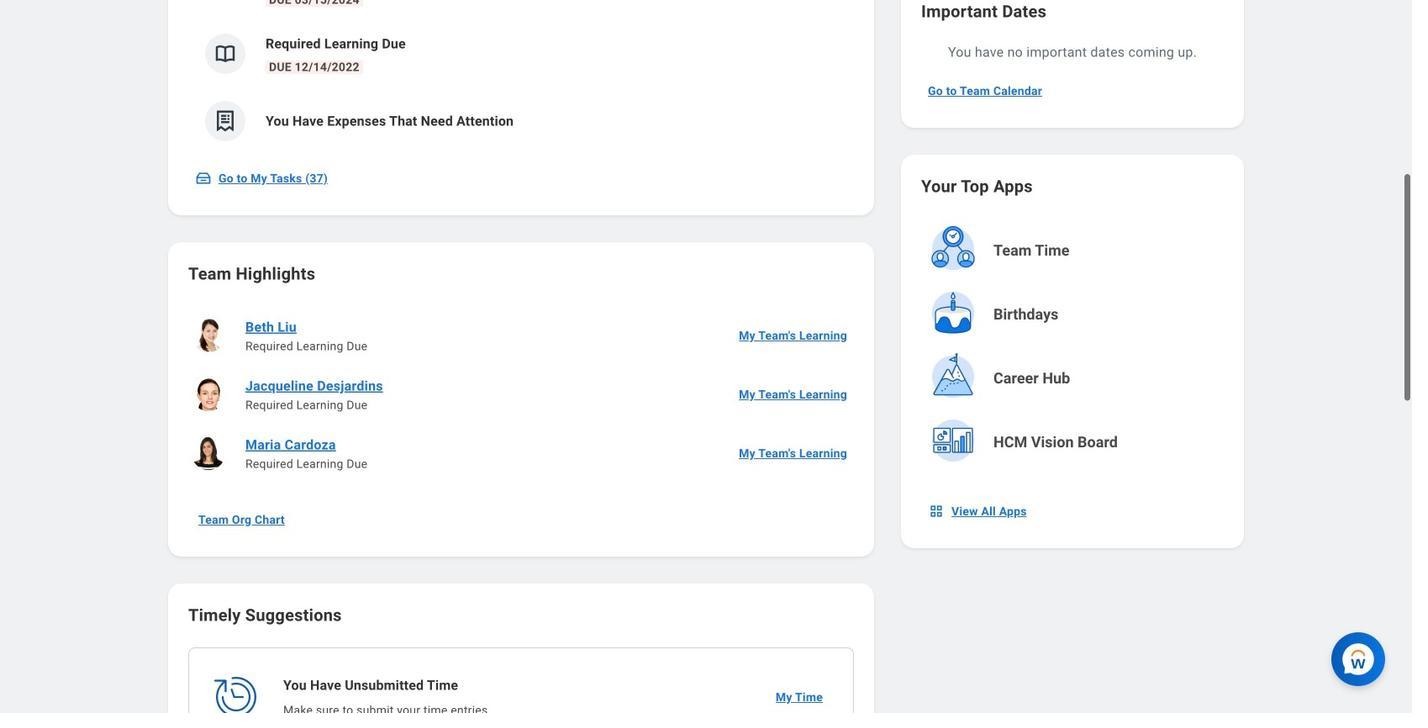 Task type: locate. For each thing, give the bounding box(es) containing it.
1 vertical spatial list
[[188, 306, 854, 483]]

inbox image
[[195, 170, 212, 187]]

0 vertical spatial list
[[188, 0, 854, 155]]

list
[[188, 0, 854, 155], [188, 306, 854, 483]]



Task type: vqa. For each thing, say whether or not it's contained in the screenshot.
Female
no



Task type: describe. For each thing, give the bounding box(es) containing it.
1 list from the top
[[188, 0, 854, 155]]

nbox image
[[928, 503, 945, 520]]

book open image
[[213, 41, 238, 66]]

2 list from the top
[[188, 306, 854, 483]]

dashboard expenses image
[[213, 108, 238, 134]]



